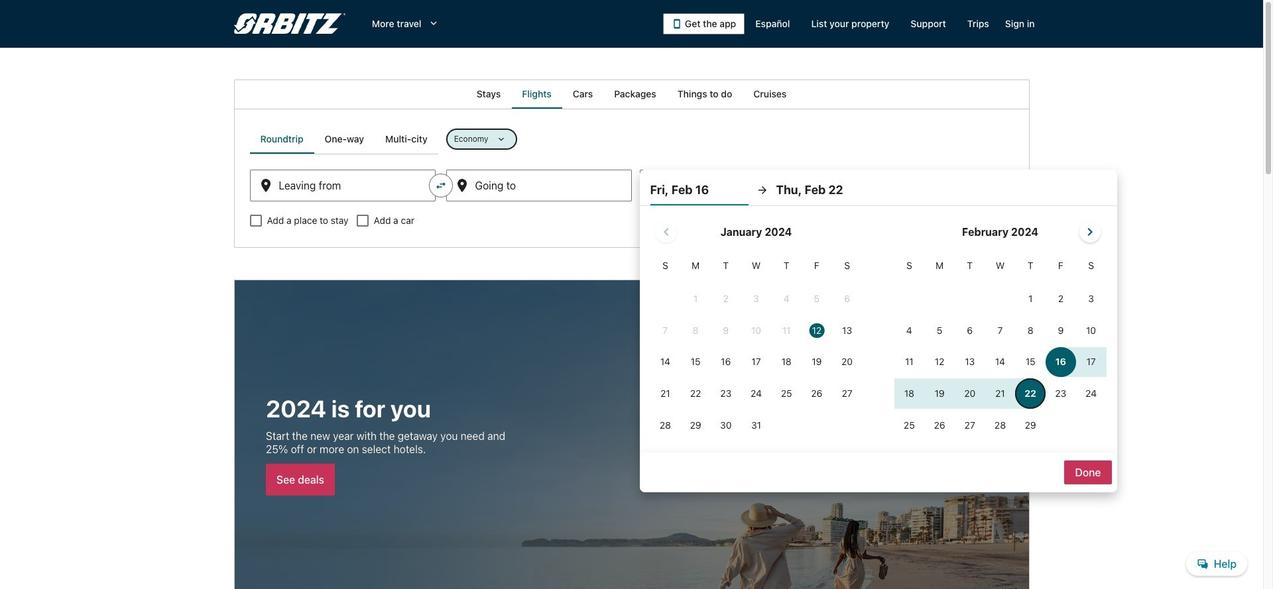 Task type: describe. For each thing, give the bounding box(es) containing it.
previous month image
[[659, 224, 675, 240]]

january 2024 element
[[650, 259, 863, 442]]

1 vertical spatial tab list
[[250, 125, 438, 154]]

today element
[[810, 324, 825, 338]]

orbitz logo image
[[234, 13, 346, 34]]

february 2024 element
[[895, 259, 1107, 442]]



Task type: locate. For each thing, give the bounding box(es) containing it.
next month image
[[1083, 224, 1099, 240]]

travel sale activities deals image
[[234, 280, 1030, 590]]

0 vertical spatial tab list
[[234, 80, 1030, 109]]

swap origin and destination values image
[[435, 180, 447, 192]]

directional image
[[757, 184, 769, 196]]

tab list
[[234, 80, 1030, 109], [250, 125, 438, 154]]

download the app button image
[[672, 19, 683, 29]]

application
[[650, 216, 1107, 442]]

main content
[[0, 80, 1264, 590]]



Task type: vqa. For each thing, say whether or not it's contained in the screenshot.
tab list
yes



